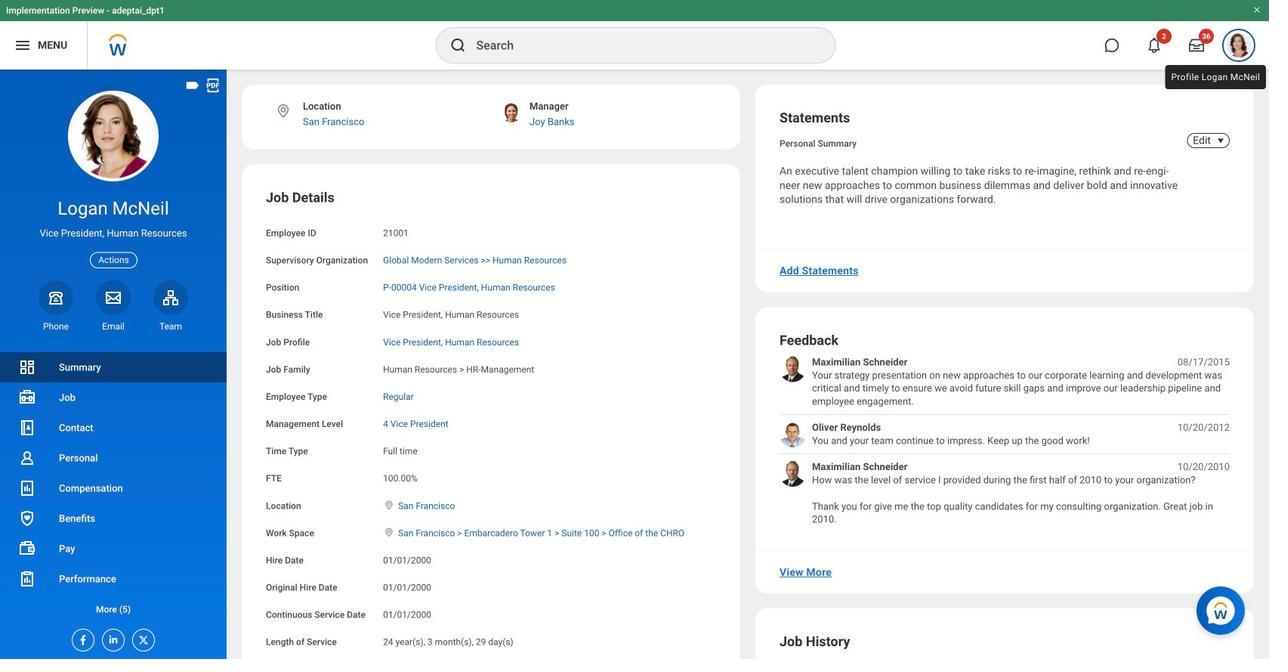 Task type: describe. For each thing, give the bounding box(es) containing it.
facebook image
[[73, 630, 89, 646]]

employee's photo (oliver reynolds) image
[[780, 421, 807, 448]]

tag image
[[184, 77, 201, 94]]

view team image
[[162, 289, 180, 307]]

profile logan mcneil image
[[1228, 33, 1252, 61]]

0 horizontal spatial list
[[0, 352, 227, 624]]

1 employee's photo (maximilian schneider) image from the top
[[780, 356, 807, 382]]

job image
[[18, 389, 36, 407]]

close environment banner image
[[1253, 5, 1262, 14]]

personal summary element
[[780, 135, 857, 149]]

navigation pane region
[[0, 70, 227, 659]]

mail image
[[104, 289, 122, 307]]

benefits image
[[18, 509, 36, 528]]

email logan mcneil element
[[96, 320, 131, 333]]

1 vertical spatial location image
[[383, 500, 395, 510]]

pay image
[[18, 540, 36, 558]]



Task type: vqa. For each thing, say whether or not it's contained in the screenshot.
Quick in popup button
no



Task type: locate. For each thing, give the bounding box(es) containing it.
contact image
[[18, 419, 36, 437]]

inbox large image
[[1190, 38, 1205, 53]]

employee's photo (maximilian schneider) image up employee's photo (oliver reynolds)
[[780, 356, 807, 382]]

view printable version (pdf) image
[[205, 77, 221, 94]]

linkedin image
[[103, 630, 119, 646]]

1 horizontal spatial location image
[[383, 500, 395, 510]]

caret down image
[[1212, 135, 1231, 147]]

justify image
[[14, 36, 32, 54]]

list
[[0, 352, 227, 624], [780, 356, 1231, 526]]

employee's photo (maximilian schneider) image
[[780, 356, 807, 382], [780, 460, 807, 487]]

group
[[266, 189, 717, 659]]

Search Workday  search field
[[477, 29, 805, 62]]

2 employee's photo (maximilian schneider) image from the top
[[780, 460, 807, 487]]

phone image
[[45, 289, 67, 307]]

compensation image
[[18, 479, 36, 497]]

location image
[[275, 103, 292, 119], [383, 500, 395, 510]]

notifications large image
[[1147, 38, 1163, 53]]

search image
[[449, 36, 468, 54]]

team logan mcneil element
[[153, 320, 188, 333]]

1 vertical spatial employee's photo (maximilian schneider) image
[[780, 460, 807, 487]]

x image
[[133, 630, 150, 646]]

personal image
[[18, 449, 36, 467]]

tooltip
[[1163, 62, 1270, 92]]

0 vertical spatial location image
[[275, 103, 292, 119]]

employee's photo (maximilian schneider) image down employee's photo (oliver reynolds)
[[780, 460, 807, 487]]

summary image
[[18, 358, 36, 376]]

full time element
[[383, 443, 418, 457]]

0 vertical spatial employee's photo (maximilian schneider) image
[[780, 356, 807, 382]]

location image
[[383, 527, 395, 538]]

1 horizontal spatial list
[[780, 356, 1231, 526]]

0 horizontal spatial location image
[[275, 103, 292, 119]]

phone logan mcneil element
[[39, 320, 73, 333]]

banner
[[0, 0, 1270, 70]]

performance image
[[18, 570, 36, 588]]



